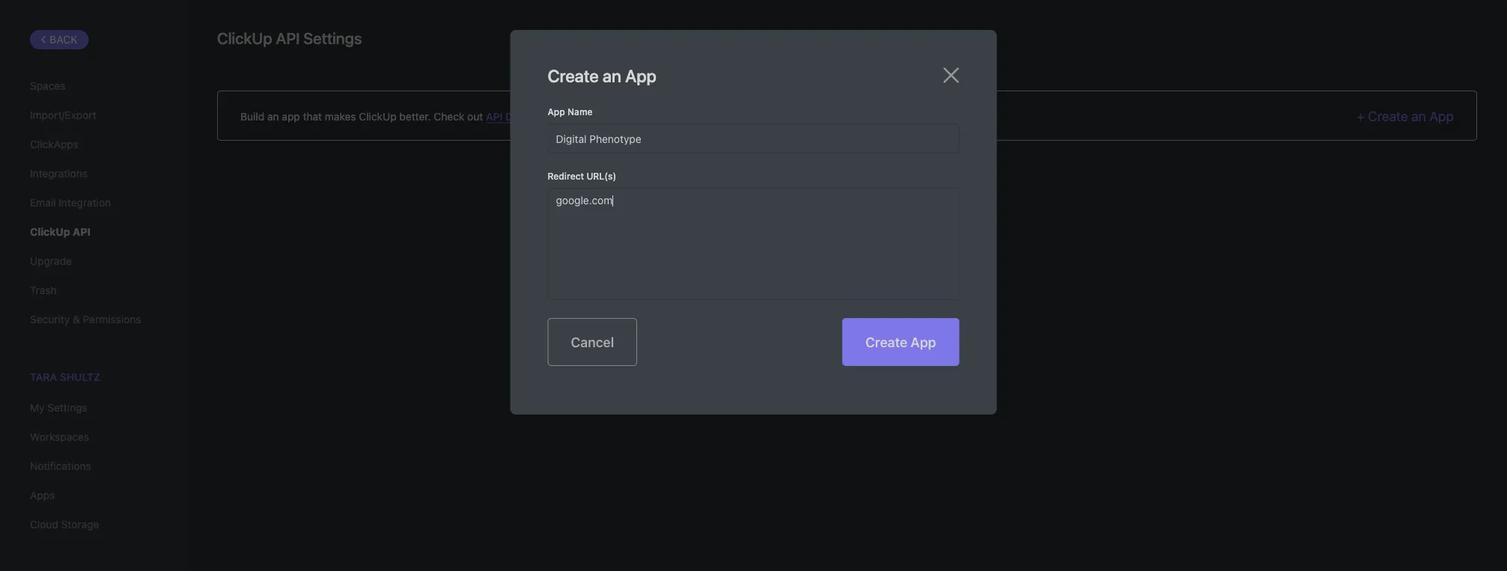 Task type: locate. For each thing, give the bounding box(es) containing it.
app
[[282, 110, 300, 122]]

0 horizontal spatial create
[[548, 66, 599, 86]]

security & permissions
[[30, 313, 141, 326]]

an
[[603, 66, 621, 86], [1411, 108, 1426, 124], [267, 110, 279, 122]]

0 vertical spatial create
[[548, 66, 599, 86]]

upgrade
[[30, 255, 72, 267]]

0 horizontal spatial an
[[267, 110, 279, 122]]

makes
[[325, 110, 356, 122]]

notifications link
[[30, 454, 156, 479]]

0 vertical spatial clickup
[[217, 28, 272, 47]]

1 horizontal spatial api
[[276, 28, 300, 47]]

storage
[[61, 519, 99, 531]]

clickup
[[217, 28, 272, 47], [359, 110, 397, 122], [30, 226, 70, 238]]

&
[[73, 313, 80, 326]]

1 horizontal spatial clickup
[[217, 28, 272, 47]]

1 horizontal spatial create
[[865, 334, 907, 350]]

0 horizontal spatial settings
[[47, 402, 87, 414]]

1 horizontal spatial settings
[[303, 28, 362, 47]]

2 vertical spatial api
[[73, 226, 90, 238]]

api for clickup api
[[73, 226, 90, 238]]

2 horizontal spatial clickup
[[359, 110, 397, 122]]

integrations link
[[30, 161, 156, 186]]

email integration link
[[30, 190, 156, 216]]

create inside button
[[865, 334, 907, 350]]

Enter one per line (only one required) text field
[[556, 195, 951, 293]]

spaces
[[30, 80, 65, 92]]

0 horizontal spatial clickup
[[30, 226, 70, 238]]

2 vertical spatial create
[[865, 334, 907, 350]]

an for create an app
[[603, 66, 621, 86]]

2 horizontal spatial create
[[1368, 108, 1408, 124]]

0 horizontal spatial api
[[73, 226, 90, 238]]

email integration
[[30, 197, 111, 209]]

create an app
[[548, 66, 657, 86]]

trash link
[[30, 278, 156, 303]]

clickup api
[[30, 226, 90, 238]]

tara
[[30, 371, 57, 383]]

cancel
[[571, 334, 614, 350]]

email
[[30, 197, 56, 209]]

an for build an app that makes clickup better. check out api documentation to get started.
[[267, 110, 279, 122]]

an right the +
[[1411, 108, 1426, 124]]

cloud storage link
[[30, 512, 156, 538]]

an up get
[[603, 66, 621, 86]]

2 horizontal spatial api
[[486, 110, 503, 122]]

build an app that makes clickup better. check out api documentation to get started.
[[240, 110, 653, 122]]

api for clickup api settings
[[276, 28, 300, 47]]

back
[[49, 33, 78, 46]]

an inside dialog
[[603, 66, 621, 86]]

api
[[276, 28, 300, 47], [486, 110, 503, 122], [73, 226, 90, 238]]

back link
[[30, 30, 89, 49]]

create
[[548, 66, 599, 86], [1368, 108, 1408, 124], [865, 334, 907, 350]]

an left app
[[267, 110, 279, 122]]

import/export link
[[30, 103, 156, 128]]

1 vertical spatial settings
[[47, 402, 87, 414]]

clickup api link
[[30, 219, 156, 245]]

upgrade link
[[30, 249, 156, 274]]

1 horizontal spatial an
[[603, 66, 621, 86]]

shultz
[[60, 371, 100, 383]]

2 vertical spatial clickup
[[30, 226, 70, 238]]

create app button
[[842, 318, 959, 366]]

get
[[597, 110, 612, 122]]

cloud
[[30, 519, 58, 531]]

0 vertical spatial api
[[276, 28, 300, 47]]

clickup for clickup api settings
[[217, 28, 272, 47]]

settings
[[303, 28, 362, 47], [47, 402, 87, 414]]

app
[[625, 66, 657, 86], [548, 106, 565, 117], [1429, 108, 1454, 124], [911, 334, 936, 350]]

workspaces link
[[30, 425, 156, 450]]



Task type: describe. For each thing, give the bounding box(es) containing it.
integration
[[59, 197, 111, 209]]

clickup api settings
[[217, 28, 362, 47]]

my settings
[[30, 402, 87, 414]]

better.
[[399, 110, 431, 122]]

+
[[1356, 108, 1365, 124]]

1 vertical spatial api
[[486, 110, 503, 122]]

apps link
[[30, 483, 156, 508]]

permissions
[[83, 313, 141, 326]]

clickapps link
[[30, 132, 156, 157]]

url(s)
[[587, 171, 616, 181]]

trash
[[30, 284, 57, 296]]

1 vertical spatial clickup
[[359, 110, 397, 122]]

import/export
[[30, 109, 96, 121]]

api documentation link
[[486, 110, 581, 123]]

create for create an app
[[548, 66, 599, 86]]

1 vertical spatial create
[[1368, 108, 1408, 124]]

clickup for clickup api
[[30, 226, 70, 238]]

tara shultz
[[30, 371, 100, 383]]

security & permissions link
[[30, 307, 156, 332]]

0 vertical spatial settings
[[303, 28, 362, 47]]

create an app dialog
[[510, 30, 997, 415]]

apps
[[30, 489, 55, 502]]

create for create app
[[865, 334, 907, 350]]

app na﻿me
[[548, 106, 593, 117]]

to
[[584, 110, 594, 122]]

cancel button
[[548, 318, 637, 366]]

out
[[467, 110, 483, 122]]

notifications
[[30, 460, 91, 473]]

+ create an app
[[1356, 108, 1454, 124]]

clickapps
[[30, 138, 79, 150]]

check
[[434, 110, 464, 122]]

security
[[30, 313, 70, 326]]

na﻿me
[[568, 106, 593, 117]]

my
[[30, 402, 45, 414]]

create app
[[865, 334, 936, 350]]

my settings link
[[30, 395, 156, 421]]

integrations
[[30, 167, 88, 180]]

workspaces
[[30, 431, 89, 443]]

app inside button
[[911, 334, 936, 350]]

App Na﻿me text field
[[556, 132, 951, 145]]

redirect url(s)
[[548, 171, 616, 181]]

cloud storage
[[30, 519, 99, 531]]

that
[[303, 110, 322, 122]]

started.
[[615, 110, 653, 122]]

redirect
[[548, 171, 584, 181]]

spaces link
[[30, 73, 156, 99]]

build
[[240, 110, 264, 122]]

2 horizontal spatial an
[[1411, 108, 1426, 124]]

documentation
[[505, 110, 581, 122]]



Task type: vqa. For each thing, say whether or not it's contained in the screenshot.
Permissions
yes



